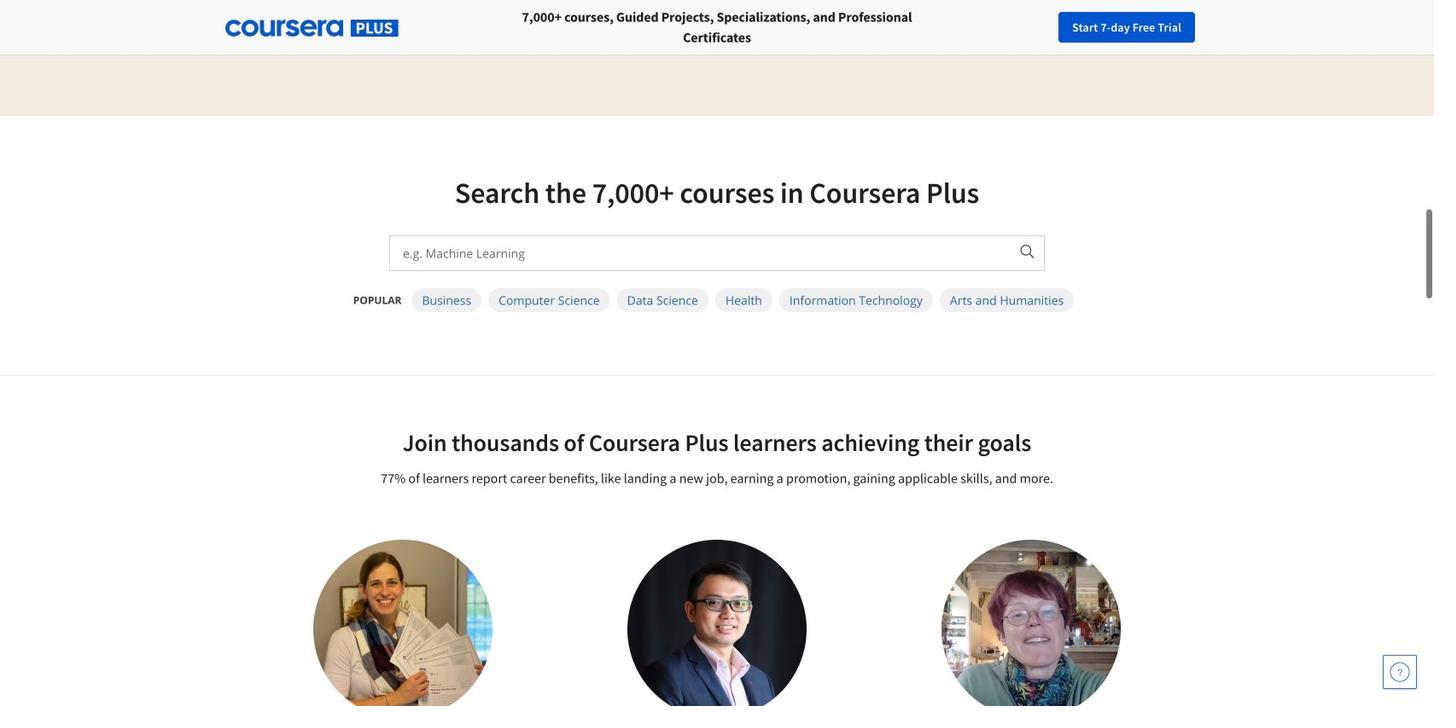 Task type: locate. For each thing, give the bounding box(es) containing it.
None search field
[[364, 9, 778, 47]]

list
[[236, 29, 1176, 50]]

learner image abigail p. image
[[313, 540, 493, 707]]

coursera plus image
[[225, 20, 399, 37]]



Task type: vqa. For each thing, say whether or not it's contained in the screenshot.
Learner Image Inés K.
yes



Task type: describe. For each thing, give the bounding box(es) containing it.
learner image inés k. image
[[942, 540, 1121, 707]]

coursera image
[[143, 14, 252, 41]]

help center image
[[1390, 662, 1410, 683]]

learner image shi jie f. image
[[627, 540, 807, 707]]

e.g. Machine Learning text field
[[390, 236, 1008, 271]]



